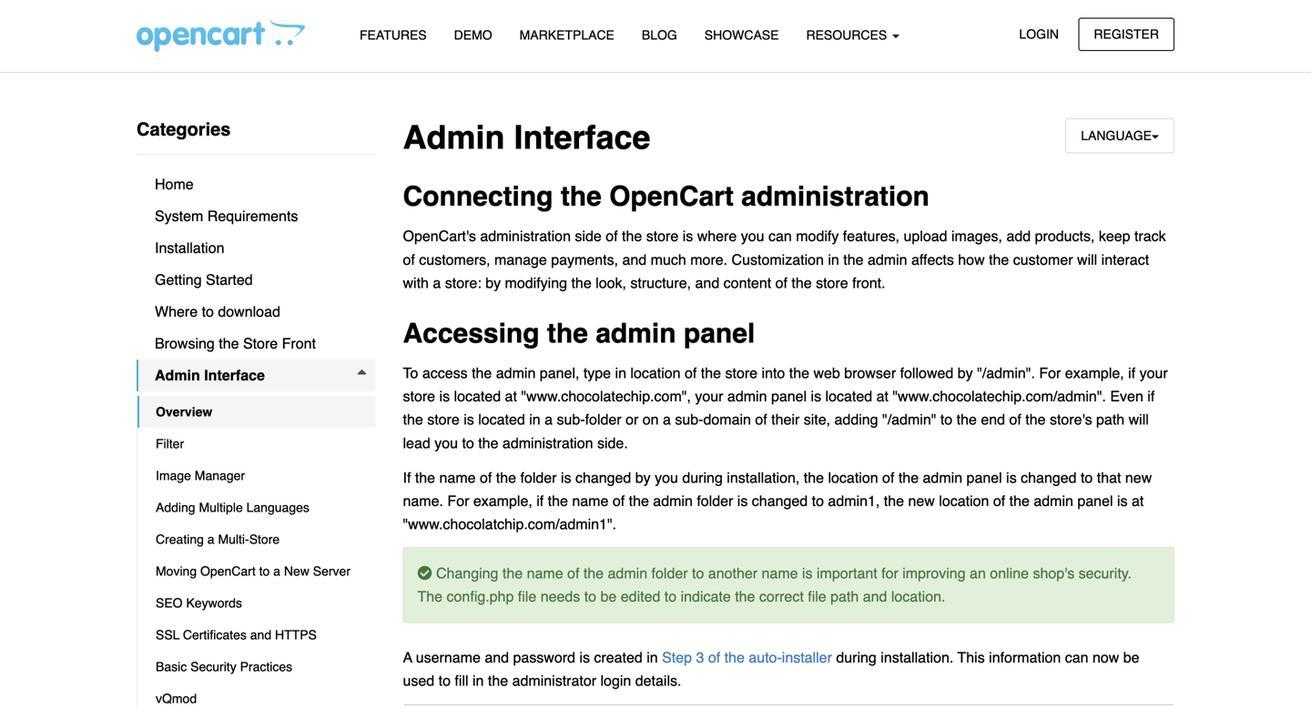 Task type: locate. For each thing, give the bounding box(es) containing it.
of left into
[[685, 365, 697, 381]]

1 vertical spatial for
[[447, 493, 469, 509]]

2 vertical spatial location
[[939, 493, 989, 509]]

administration
[[741, 181, 930, 212], [480, 228, 571, 245], [503, 435, 593, 451]]

1 vertical spatial administration
[[480, 228, 571, 245]]

1 horizontal spatial be
[[1123, 649, 1140, 666]]

1 vertical spatial during
[[836, 649, 877, 666]]

where to download
[[155, 303, 280, 320]]

if up 'even'
[[1128, 365, 1136, 381]]

be inside changing the name of the admin folder to another name is important for improving an online shop's security. the config.php file needs to be edited to indicate the correct file path and location.
[[601, 588, 617, 605]]

folder inside changing the name of the admin folder to another name is important for improving an online shop's security. the config.php file needs to be edited to indicate the correct file path and location.
[[652, 565, 688, 582]]

can inside opencart's administration side of the store is where you can modify features, upload images, add products, keep track of customers, manage payments, and much more. customization in the admin affects how the customer will interact with a store: by modifying the look, structure, and content of the store front.
[[768, 228, 792, 245]]

"www.chocolatechip.com/admin".
[[893, 388, 1106, 405]]

0 horizontal spatial during
[[682, 469, 723, 486]]

0 horizontal spatial by
[[485, 274, 501, 291]]

to right where
[[202, 303, 214, 320]]

name
[[439, 469, 476, 486], [572, 493, 609, 509], [527, 565, 563, 582], [762, 565, 798, 582]]

check circle image
[[417, 566, 432, 581]]

your up 'even'
[[1140, 365, 1168, 381]]

1 horizontal spatial for
[[1039, 365, 1061, 381]]

panel down the end
[[967, 469, 1002, 486]]

changed left the that
[[1021, 469, 1077, 486]]

0 horizontal spatial be
[[601, 588, 617, 605]]

0 vertical spatial path
[[1096, 411, 1125, 428]]

for right "/admin".
[[1039, 365, 1061, 381]]

location up admin1, on the bottom right of the page
[[828, 469, 878, 486]]

this
[[958, 649, 985, 666]]

modifying
[[505, 274, 567, 291]]

opencart down multi-
[[200, 564, 256, 579]]

certificates
[[183, 628, 247, 642]]

0 horizontal spatial for
[[447, 493, 469, 509]]

panel down the content
[[684, 318, 755, 349]]

payments,
[[551, 251, 618, 268]]

1 vertical spatial be
[[1123, 649, 1140, 666]]

admin interface down browsing
[[155, 367, 265, 384]]

features link
[[346, 19, 440, 51]]

content
[[724, 274, 771, 291]]

at down browser
[[876, 388, 889, 405]]

changed down 'side.'
[[575, 469, 631, 486]]

is inside changing the name of the admin folder to another name is important for improving an online shop's security. the config.php file needs to be edited to indicate the correct file path and location.
[[802, 565, 813, 582]]

step
[[662, 649, 692, 666]]

by inside to access the admin panel, type in location of the store into the web browser followed by "/admin". for example, if your store is located at "www.chocolatechip.com", your admin panel is located at "www.chocolatechip.com/admin". even if the store is located in a sub-folder or on a sub-domain of their site, adding "/admin" to the end of the store's path will lead you to the administration side.
[[958, 365, 973, 381]]

side.
[[597, 435, 628, 451]]

type
[[583, 365, 611, 381]]

online
[[990, 565, 1029, 582]]

2 vertical spatial administration
[[503, 435, 593, 451]]

to right the "/admin"
[[940, 411, 953, 428]]

location up on
[[630, 365, 681, 381]]

a down panel,
[[545, 411, 553, 428]]

is inside opencart's administration side of the store is where you can modify features, upload images, add products, keep track of customers, manage payments, and much more. customization in the admin affects how the customer will interact with a store: by modifying the look, structure, and content of the store front.
[[683, 228, 693, 245]]

2 vertical spatial if
[[536, 493, 544, 509]]

register link
[[1078, 18, 1175, 51]]

folder up "www.chocolatchip.com/admin1".
[[520, 469, 557, 486]]

by right followed
[[958, 365, 973, 381]]

1 horizontal spatial during
[[836, 649, 877, 666]]

a
[[433, 274, 441, 291], [545, 411, 553, 428], [663, 411, 671, 428], [207, 532, 215, 547], [273, 564, 280, 579]]

to
[[202, 303, 214, 320], [940, 411, 953, 428], [462, 435, 474, 451], [1081, 469, 1093, 486], [812, 493, 824, 509], [259, 564, 270, 579], [692, 565, 704, 582], [584, 588, 596, 605], [664, 588, 677, 605], [439, 672, 451, 689]]

admin interface inside "link"
[[155, 367, 265, 384]]

admin inside "link"
[[155, 367, 200, 384]]

0 horizontal spatial will
[[1077, 251, 1097, 268]]

1 vertical spatial new
[[908, 493, 935, 509]]

1 horizontal spatial your
[[1140, 365, 1168, 381]]

of up the needs
[[567, 565, 579, 582]]

customers,
[[419, 251, 490, 268]]

file
[[518, 588, 537, 605], [808, 588, 826, 605]]

0 vertical spatial interface
[[514, 119, 651, 157]]

2 horizontal spatial location
[[939, 493, 989, 509]]

if up "www.chocolatchip.com/admin1".
[[536, 493, 544, 509]]

admin down browsing
[[155, 367, 200, 384]]

1 vertical spatial by
[[958, 365, 973, 381]]

0 vertical spatial location
[[630, 365, 681, 381]]

path
[[1096, 411, 1125, 428], [830, 588, 859, 605]]

language
[[1081, 128, 1152, 143]]

example, inside if the name of the folder is changed by you during installation, the location of the admin panel is changed to that new name. for example, if the name of the admin folder is changed to admin1, the new location of the admin panel is at "www.chocolatchip.com/admin1".
[[473, 493, 532, 509]]

the
[[417, 588, 443, 605]]

for right name.
[[447, 493, 469, 509]]

0 horizontal spatial at
[[505, 388, 517, 405]]

indicate
[[681, 588, 731, 605]]

manage
[[494, 251, 547, 268]]

a left new
[[273, 564, 280, 579]]

customization
[[732, 251, 824, 268]]

administration inside opencart's administration side of the store is where you can modify features, upload images, add products, keep track of customers, manage payments, and much more. customization in the admin affects how the customer will interact with a store: by modifying the look, structure, and content of the store front.
[[480, 228, 571, 245]]

will
[[1077, 251, 1097, 268], [1129, 411, 1149, 428]]

new
[[284, 564, 309, 579]]

your
[[1140, 365, 1168, 381], [695, 388, 723, 405]]

image manager
[[156, 468, 245, 483]]

practices
[[240, 660, 292, 674]]

username
[[416, 649, 481, 666]]

image manager link
[[137, 460, 376, 492]]

and up basic security practices link
[[250, 628, 271, 642]]

example, up "www.chocolatchip.com/admin1".
[[473, 493, 532, 509]]

store up lead
[[427, 411, 460, 428]]

0 horizontal spatial new
[[908, 493, 935, 509]]

password
[[513, 649, 575, 666]]

features
[[360, 28, 427, 42]]

1 vertical spatial example,
[[473, 493, 532, 509]]

"www.chocolatchip.com/admin1".
[[403, 516, 616, 533]]

resources link
[[793, 19, 913, 51]]

store
[[646, 228, 679, 245], [816, 274, 848, 291], [725, 365, 758, 381], [403, 388, 435, 405], [427, 411, 460, 428]]

in right fill
[[473, 672, 484, 689]]

can left now
[[1065, 649, 1089, 666]]

you up customization
[[741, 228, 764, 245]]

products,
[[1035, 228, 1095, 245]]

0 horizontal spatial location
[[630, 365, 681, 381]]

2 horizontal spatial at
[[1132, 493, 1144, 509]]

1 vertical spatial admin interface
[[155, 367, 265, 384]]

2 vertical spatial you
[[655, 469, 678, 486]]

multiple
[[199, 500, 243, 515]]

0 vertical spatial you
[[741, 228, 764, 245]]

0 vertical spatial will
[[1077, 251, 1097, 268]]

0 horizontal spatial path
[[830, 588, 859, 605]]

will down 'even'
[[1129, 411, 1149, 428]]

a right on
[[663, 411, 671, 428]]

that
[[1097, 469, 1121, 486]]

creating a multi-store
[[156, 532, 280, 547]]

1 horizontal spatial example,
[[1065, 365, 1124, 381]]

getting started
[[155, 271, 253, 288]]

if right 'even'
[[1148, 388, 1155, 405]]

connecting the opencart administration
[[403, 181, 930, 212]]

server
[[313, 564, 351, 579]]

name up the needs
[[527, 565, 563, 582]]

panel up their
[[771, 388, 807, 405]]

file left the needs
[[518, 588, 537, 605]]

of down the "/admin"
[[882, 469, 894, 486]]

2 horizontal spatial if
[[1148, 388, 1155, 405]]

and left password on the left
[[485, 649, 509, 666]]

0 horizontal spatial you
[[434, 435, 458, 451]]

admin up connecting
[[403, 119, 505, 157]]

languages
[[246, 500, 309, 515]]

admin interface up connecting
[[403, 119, 651, 157]]

administration up the manage
[[480, 228, 571, 245]]

and down the more. at the top of the page
[[695, 274, 720, 291]]

0 horizontal spatial opencart
[[200, 564, 256, 579]]

name down 'side.'
[[572, 493, 609, 509]]

0 horizontal spatial your
[[695, 388, 723, 405]]

1 horizontal spatial path
[[1096, 411, 1125, 428]]

opencart
[[609, 181, 734, 212], [200, 564, 256, 579]]

will inside opencart's administration side of the store is where you can modify features, upload images, add products, keep track of customers, manage payments, and much more. customization in the admin affects how the customer will interact with a store: by modifying the look, structure, and content of the store front.
[[1077, 251, 1097, 268]]

be left edited
[[601, 588, 617, 605]]

language button
[[1065, 118, 1175, 153]]

installation
[[155, 239, 224, 256]]

creating a multi-store link
[[137, 524, 376, 555]]

1 horizontal spatial by
[[635, 469, 651, 486]]

1 vertical spatial will
[[1129, 411, 1149, 428]]

to right edited
[[664, 588, 677, 605]]

to left the that
[[1081, 469, 1093, 486]]

and inside ssl certificates and https link
[[250, 628, 271, 642]]

at down accessing
[[505, 388, 517, 405]]

during right installer
[[836, 649, 877, 666]]

0 vertical spatial example,
[[1065, 365, 1124, 381]]

0 vertical spatial opencart
[[609, 181, 734, 212]]

store down where to download 'link'
[[243, 335, 278, 352]]

system requirements
[[155, 208, 298, 224]]

0 horizontal spatial if
[[536, 493, 544, 509]]

0 vertical spatial can
[[768, 228, 792, 245]]

in up details.
[[647, 649, 658, 666]]

administration inside to access the admin panel, type in location of the store into the web browser followed by "/admin". for example, if your store is located at "www.chocolatechip.com", your admin panel is located at "www.chocolatechip.com/admin". even if the store is located in a sub-folder or on a sub-domain of their site, adding "/admin" to the end of the store's path will lead you to the administration side.
[[503, 435, 593, 451]]

panel
[[684, 318, 755, 349], [771, 388, 807, 405], [967, 469, 1002, 486], [1077, 493, 1113, 509]]

register
[[1094, 27, 1159, 41]]

system requirements link
[[137, 200, 376, 232]]

2 vertical spatial by
[[635, 469, 651, 486]]

you
[[741, 228, 764, 245], [434, 435, 458, 451], [655, 469, 678, 486]]

folder down installation,
[[697, 493, 733, 509]]

example,
[[1065, 365, 1124, 381], [473, 493, 532, 509]]

to left admin1, on the bottom right of the page
[[812, 493, 824, 509]]

new
[[1125, 469, 1152, 486], [908, 493, 935, 509]]

for
[[1039, 365, 1061, 381], [447, 493, 469, 509]]

a left multi-
[[207, 532, 215, 547]]

if the name of the folder is changed by you during installation, the location of the admin panel is changed to that new name. for example, if the name of the admin folder is changed to admin1, the new location of the admin panel is at "www.chocolatchip.com/admin1".
[[403, 469, 1152, 533]]

1 file from the left
[[518, 588, 537, 605]]

administration left 'side.'
[[503, 435, 593, 451]]

in down the modify
[[828, 251, 839, 268]]

located
[[454, 388, 501, 405], [825, 388, 872, 405], [478, 411, 525, 428]]

0 vertical spatial store
[[243, 335, 278, 352]]

1 horizontal spatial you
[[655, 469, 678, 486]]

at up the security.
[[1132, 493, 1144, 509]]

path inside changing the name of the admin folder to another name is important for improving an online shop's security. the config.php file needs to be edited to indicate the correct file path and location.
[[830, 588, 859, 605]]

1 horizontal spatial will
[[1129, 411, 1149, 428]]

by
[[485, 274, 501, 291], [958, 365, 973, 381], [635, 469, 651, 486]]

add
[[1007, 228, 1031, 245]]

in right type
[[615, 365, 626, 381]]

0 vertical spatial for
[[1039, 365, 1061, 381]]

look,
[[596, 274, 626, 291]]

a right with
[[433, 274, 441, 291]]

0 horizontal spatial admin interface
[[155, 367, 265, 384]]

of right the end
[[1009, 411, 1021, 428]]

customer
[[1013, 251, 1073, 268]]

browsing the store front
[[155, 335, 316, 352]]

new right the that
[[1125, 469, 1152, 486]]

will down products,
[[1077, 251, 1097, 268]]

needs
[[541, 588, 580, 605]]

sub- right on
[[675, 411, 703, 428]]

you inside opencart's administration side of the store is where you can modify features, upload images, add products, keep track of customers, manage payments, and much more. customization in the admin affects how the customer will interact with a store: by modifying the look, structure, and content of the store front.
[[741, 228, 764, 245]]

vqmod
[[156, 692, 197, 706]]

1 vertical spatial admin
[[155, 367, 200, 384]]

0 vertical spatial be
[[601, 588, 617, 605]]

1 vertical spatial you
[[434, 435, 458, 451]]

and down for
[[863, 588, 887, 605]]

file right the correct
[[808, 588, 826, 605]]

in
[[828, 251, 839, 268], [615, 365, 626, 381], [529, 411, 541, 428], [647, 649, 658, 666], [473, 672, 484, 689]]

2 horizontal spatial changed
[[1021, 469, 1077, 486]]

1 vertical spatial location
[[828, 469, 878, 486]]

name.
[[403, 493, 443, 509]]

1 horizontal spatial can
[[1065, 649, 1089, 666]]

interface inside "link"
[[204, 367, 265, 384]]

1 horizontal spatial file
[[808, 588, 826, 605]]

accessing
[[403, 318, 540, 349]]

of right 3 at the right of the page
[[708, 649, 720, 666]]

1 horizontal spatial admin
[[403, 119, 505, 157]]

1 horizontal spatial interface
[[514, 119, 651, 157]]

1 horizontal spatial admin interface
[[403, 119, 651, 157]]

store down to
[[403, 388, 435, 405]]

1 horizontal spatial sub-
[[675, 411, 703, 428]]

fill
[[455, 672, 468, 689]]

blog link
[[628, 19, 691, 51]]

0 horizontal spatial file
[[518, 588, 537, 605]]

be right now
[[1123, 649, 1140, 666]]

location up an
[[939, 493, 989, 509]]

0 vertical spatial by
[[485, 274, 501, 291]]

of up online
[[993, 493, 1005, 509]]

administration up the modify
[[741, 181, 930, 212]]

folder inside to access the admin panel, type in location of the store into the web browser followed by "/admin". for example, if your store is located at "www.chocolatechip.com", your admin panel is located at "www.chocolatechip.com/admin". even if the store is located in a sub-folder or on a sub-domain of their site, adding "/admin" to the end of the store's path will lead you to the administration side.
[[585, 411, 622, 428]]

can up customization
[[768, 228, 792, 245]]

1 vertical spatial path
[[830, 588, 859, 605]]

be inside the during installation. this information can now be used to fill in the administrator login details.
[[1123, 649, 1140, 666]]

admin up edited
[[608, 565, 647, 582]]

by down on
[[635, 469, 651, 486]]

used
[[403, 672, 434, 689]]

to left fill
[[439, 672, 451, 689]]

at inside if the name of the folder is changed by you during installation, the location of the admin panel is changed to that new name. for example, if the name of the admin folder is changed to admin1, the new location of the admin panel is at "www.chocolatchip.com/admin1".
[[1132, 493, 1144, 509]]

0 horizontal spatial can
[[768, 228, 792, 245]]

admin interface login image
[[403, 704, 1175, 709]]

0 horizontal spatial interface
[[204, 367, 265, 384]]

edited
[[621, 588, 660, 605]]

0 horizontal spatial example,
[[473, 493, 532, 509]]

domain
[[703, 411, 751, 428]]

and inside changing the name of the admin folder to another name is important for improving an online shop's security. the config.php file needs to be edited to indicate the correct file path and location.
[[863, 588, 887, 605]]

1 horizontal spatial if
[[1128, 365, 1136, 381]]

2 file from the left
[[808, 588, 826, 605]]

0 vertical spatial admin
[[403, 119, 505, 157]]

"/admin"
[[882, 411, 936, 428]]

web
[[813, 365, 840, 381]]

0 horizontal spatial admin
[[155, 367, 200, 384]]

store left into
[[725, 365, 758, 381]]

path down 'even'
[[1096, 411, 1125, 428]]

1 horizontal spatial changed
[[752, 493, 808, 509]]

during left installation,
[[682, 469, 723, 486]]

admin1,
[[828, 493, 880, 509]]

2 horizontal spatial you
[[741, 228, 764, 245]]

1 vertical spatial can
[[1065, 649, 1089, 666]]

admin down features,
[[868, 251, 907, 268]]

1 vertical spatial interface
[[204, 367, 265, 384]]

changing
[[436, 565, 498, 582]]

track
[[1134, 228, 1166, 245]]

opencart up where
[[609, 181, 734, 212]]

store up 'moving opencart to a new server' link
[[249, 532, 280, 547]]

0 horizontal spatial sub-
[[557, 411, 585, 428]]

0 vertical spatial during
[[682, 469, 723, 486]]

path down the important in the bottom right of the page
[[830, 588, 859, 605]]

folder up edited
[[652, 565, 688, 582]]

1 vertical spatial your
[[695, 388, 723, 405]]

2 horizontal spatial by
[[958, 365, 973, 381]]

new right admin1, on the bottom right of the page
[[908, 493, 935, 509]]

folder down "www.chocolatechip.com",
[[585, 411, 622, 428]]

1 horizontal spatial new
[[1125, 469, 1152, 486]]

you inside if the name of the folder is changed by you during installation, the location of the admin panel is changed to that new name. for example, if the name of the admin folder is changed to admin1, the new location of the admin panel is at "www.chocolatchip.com/admin1".
[[655, 469, 678, 486]]



Task type: describe. For each thing, give the bounding box(es) containing it.
details.
[[635, 672, 681, 689]]

keywords
[[186, 596, 242, 610]]

and up look,
[[622, 251, 647, 268]]

0 vertical spatial admin interface
[[403, 119, 651, 157]]

the inside the during installation. this information can now be used to fill in the administrator login details.
[[488, 672, 508, 689]]

path inside to access the admin panel, type in location of the store into the web browser followed by "/admin". for example, if your store is located at "www.chocolatechip.com", your admin panel is located at "www.chocolatechip.com/admin". even if the store is located in a sub-folder or on a sub-domain of their site, adding "/admin" to the end of the store's path will lead you to the administration side.
[[1096, 411, 1125, 428]]

blog
[[642, 28, 677, 42]]

changing the name of the admin folder to another name is important for improving an online shop's security. the config.php file needs to be edited to indicate the correct file path and location.
[[417, 565, 1132, 605]]

on
[[643, 411, 659, 428]]

their
[[771, 411, 800, 428]]

panel down the that
[[1077, 493, 1113, 509]]

admin up shop's
[[1034, 493, 1073, 509]]

more.
[[690, 251, 728, 268]]

for
[[881, 565, 898, 582]]

store up 'much'
[[646, 228, 679, 245]]

ssl certificates and https link
[[137, 619, 376, 651]]

admin down on
[[653, 493, 693, 509]]

seo keywords
[[156, 596, 242, 610]]

admin up domain
[[727, 388, 767, 405]]

basic
[[156, 660, 187, 674]]

admin down the "/admin"
[[923, 469, 963, 486]]

structure,
[[630, 274, 691, 291]]

example, inside to access the admin panel, type in location of the store into the web browser followed by "/admin". for example, if your store is located at "www.chocolatechip.com", your admin panel is located at "www.chocolatechip.com/admin". even if the store is located in a sub-folder or on a sub-domain of their site, adding "/admin" to the end of the store's path will lead you to the administration side.
[[1065, 365, 1124, 381]]

"www.chocolatechip.com",
[[521, 388, 691, 405]]

of down customization
[[775, 274, 788, 291]]

in inside the during installation. this information can now be used to fill in the administrator login details.
[[473, 672, 484, 689]]

accessing the admin panel
[[403, 318, 755, 349]]

1 horizontal spatial location
[[828, 469, 878, 486]]

browser
[[844, 365, 896, 381]]

browsing
[[155, 335, 215, 352]]

1 horizontal spatial opencart
[[609, 181, 734, 212]]

panel,
[[540, 365, 579, 381]]

during inside if the name of the folder is changed by you during installation, the location of the admin panel is changed to that new name. for example, if the name of the admin folder is changed to admin1, the new location of the admin panel is at "www.chocolatchip.com/admin1".
[[682, 469, 723, 486]]

system
[[155, 208, 203, 224]]

0 vertical spatial new
[[1125, 469, 1152, 486]]

to left new
[[259, 564, 270, 579]]

location.
[[891, 588, 946, 605]]

1 vertical spatial store
[[249, 532, 280, 547]]

basic security practices link
[[137, 651, 376, 683]]

for inside if the name of the folder is changed by you during installation, the location of the admin panel is changed to that new name. for example, if the name of the admin folder is changed to admin1, the new location of the admin panel is at "www.chocolatchip.com/admin1".
[[447, 493, 469, 509]]

login
[[600, 672, 631, 689]]

of inside changing the name of the admin folder to another name is important for improving an online shop's security. the config.php file needs to be edited to indicate the correct file path and location.
[[567, 565, 579, 582]]

admin up type
[[596, 318, 676, 349]]

store left front.
[[816, 274, 848, 291]]

improving
[[903, 565, 966, 582]]

location inside to access the admin panel, type in location of the store into the web browser followed by "/admin". for example, if your store is located at "www.chocolatechip.com", your admin panel is located at "www.chocolatechip.com/admin". even if the store is located in a sub-folder or on a sub-domain of their site, adding "/admin" to the end of the store's path will lead you to the administration side.
[[630, 365, 681, 381]]

moving opencart to a new server
[[156, 564, 351, 579]]

filter link
[[137, 428, 376, 460]]

during inside the during installation. this information can now be used to fill in the administrator login details.
[[836, 649, 877, 666]]

0 vertical spatial administration
[[741, 181, 930, 212]]

you inside to access the admin panel, type in location of the store into the web browser followed by "/admin". for example, if your store is located at "www.chocolatechip.com", your admin panel is located at "www.chocolatechip.com/admin". even if the store is located in a sub-folder or on a sub-domain of their site, adding "/admin" to the end of the store's path will lead you to the administration side.
[[434, 435, 458, 451]]

if inside if the name of the folder is changed by you during installation, the location of the admin panel is changed to that new name. for example, if the name of the admin folder is changed to admin1, the new location of the admin panel is at "www.chocolatchip.com/admin1".
[[536, 493, 544, 509]]

store:
[[445, 274, 481, 291]]

in down panel,
[[529, 411, 541, 428]]

of up with
[[403, 251, 415, 268]]

connecting
[[403, 181, 553, 212]]

for inside to access the admin panel, type in location of the store into the web browser followed by "/admin". for example, if your store is located at "www.chocolatechip.com", your admin panel is located at "www.chocolatechip.com/admin". even if the store is located in a sub-folder or on a sub-domain of their site, adding "/admin" to the end of the store's path will lead you to the administration side.
[[1039, 365, 1061, 381]]

how
[[958, 251, 985, 268]]

end
[[981, 411, 1005, 428]]

admin inside opencart's administration side of the store is where you can modify features, upload images, add products, keep track of customers, manage payments, and much more. customization in the admin affects how the customer will interact with a store: by modifying the look, structure, and content of the store front.
[[868, 251, 907, 268]]

front.
[[852, 274, 886, 291]]

ssl certificates and https
[[156, 628, 317, 642]]

of up "www.chocolatchip.com/admin1".
[[480, 469, 492, 486]]

interact
[[1101, 251, 1149, 268]]

auto-
[[749, 649, 782, 666]]

installer
[[782, 649, 832, 666]]

will inside to access the admin panel, type in location of the store into the web browser followed by "/admin". for example, if your store is located at "www.chocolatechip.com", your admin panel is located at "www.chocolatechip.com/admin". even if the store is located in a sub-folder or on a sub-domain of their site, adding "/admin" to the end of the store's path will lead you to the administration side.
[[1129, 411, 1149, 428]]

now
[[1093, 649, 1119, 666]]

of left their
[[755, 411, 767, 428]]

overview link
[[137, 396, 376, 428]]

getting
[[155, 271, 202, 288]]

to inside 'link'
[[202, 303, 214, 320]]

followed
[[900, 365, 954, 381]]

demo link
[[440, 19, 506, 51]]

0 horizontal spatial changed
[[575, 469, 631, 486]]

admin interface link
[[137, 360, 376, 392]]

resources
[[806, 28, 891, 42]]

to right the needs
[[584, 588, 596, 605]]

ssl
[[156, 628, 180, 642]]

panel inside to access the admin panel, type in location of the store into the web browser followed by "/admin". for example, if your store is located at "www.chocolatechip.com", your admin panel is located at "www.chocolatechip.com/admin". even if the store is located in a sub-folder or on a sub-domain of their site, adding "/admin" to the end of the store's path will lead you to the administration side.
[[771, 388, 807, 405]]

to up indicate
[[692, 565, 704, 582]]

of down 'side.'
[[613, 493, 625, 509]]

where
[[697, 228, 737, 245]]

into
[[762, 365, 785, 381]]

if
[[403, 469, 411, 486]]

image
[[156, 468, 191, 483]]

login
[[1019, 27, 1059, 41]]

opencart - open source shopping cart solution image
[[137, 19, 305, 52]]

1 vertical spatial opencart
[[200, 564, 256, 579]]

an
[[970, 565, 986, 582]]

adding multiple languages link
[[137, 492, 376, 524]]

by inside opencart's administration side of the store is where you can modify features, upload images, add products, keep track of customers, manage payments, and much more. customization in the admin affects how the customer will interact with a store: by modifying the look, structure, and content of the store front.
[[485, 274, 501, 291]]

much
[[651, 251, 686, 268]]

config.php
[[447, 588, 514, 605]]

home
[[155, 176, 194, 193]]

with
[[403, 274, 429, 291]]

can inside the during installation. this information can now be used to fill in the administrator login details.
[[1065, 649, 1089, 666]]

0 vertical spatial if
[[1128, 365, 1136, 381]]

a username and password is created in step 3 of the auto-installer
[[403, 649, 832, 666]]

by inside if the name of the folder is changed by you during installation, the location of the admin panel is changed to that new name. for example, if the name of the admin folder is changed to admin1, the new location of the admin panel is at "www.chocolatchip.com/admin1".
[[635, 469, 651, 486]]

seo keywords link
[[137, 587, 376, 619]]

name up name.
[[439, 469, 476, 486]]

to
[[403, 365, 418, 381]]

admin inside changing the name of the admin folder to another name is important for improving an online shop's security. the config.php file needs to be edited to indicate the correct file path and location.
[[608, 565, 647, 582]]

front
[[282, 335, 316, 352]]

installation link
[[137, 232, 376, 264]]

basic security practices
[[156, 660, 292, 674]]

overview
[[156, 405, 212, 419]]

https
[[275, 628, 317, 642]]

images,
[[951, 228, 1002, 245]]

showcase
[[705, 28, 779, 42]]

0 vertical spatial your
[[1140, 365, 1168, 381]]

name up the correct
[[762, 565, 798, 582]]

1 sub- from the left
[[557, 411, 585, 428]]

manager
[[195, 468, 245, 483]]

in inside opencart's administration side of the store is where you can modify features, upload images, add products, keep track of customers, manage payments, and much more. customization in the admin affects how the customer will interact with a store: by modifying the look, structure, and content of the store front.
[[828, 251, 839, 268]]

information
[[989, 649, 1061, 666]]

multi-
[[218, 532, 249, 547]]

categories
[[137, 119, 231, 140]]

opencart's administration side of the store is where you can modify features, upload images, add products, keep track of customers, manage payments, and much more. customization in the admin affects how the customer will interact with a store: by modifying the look, structure, and content of the store front.
[[403, 228, 1166, 291]]

to right lead
[[462, 435, 474, 451]]

opencart's
[[403, 228, 476, 245]]

features,
[[843, 228, 900, 245]]

download
[[218, 303, 280, 320]]

of right side
[[606, 228, 618, 245]]

a inside opencart's administration side of the store is where you can modify features, upload images, add products, keep track of customers, manage payments, and much more. customization in the admin affects how the customer will interact with a store: by modifying the look, structure, and content of the store front.
[[433, 274, 441, 291]]

to inside the during installation. this information can now be used to fill in the administrator login details.
[[439, 672, 451, 689]]

vqmod link
[[137, 683, 376, 709]]

1 horizontal spatial at
[[876, 388, 889, 405]]

demo
[[454, 28, 492, 42]]

admin left panel,
[[496, 365, 536, 381]]

1 vertical spatial if
[[1148, 388, 1155, 405]]

"/admin".
[[977, 365, 1035, 381]]

2 sub- from the left
[[675, 411, 703, 428]]

installation,
[[727, 469, 800, 486]]

filter
[[156, 437, 184, 451]]

marketplace
[[520, 28, 615, 42]]

administrator
[[512, 672, 596, 689]]

changing the name of the admin folder to another name is important for improving an online shop's security. the config.php file needs to be edited to indicate the correct file path and location. alert
[[403, 547, 1175, 623]]



Task type: vqa. For each thing, say whether or not it's contained in the screenshot.
Vouchers,
no



